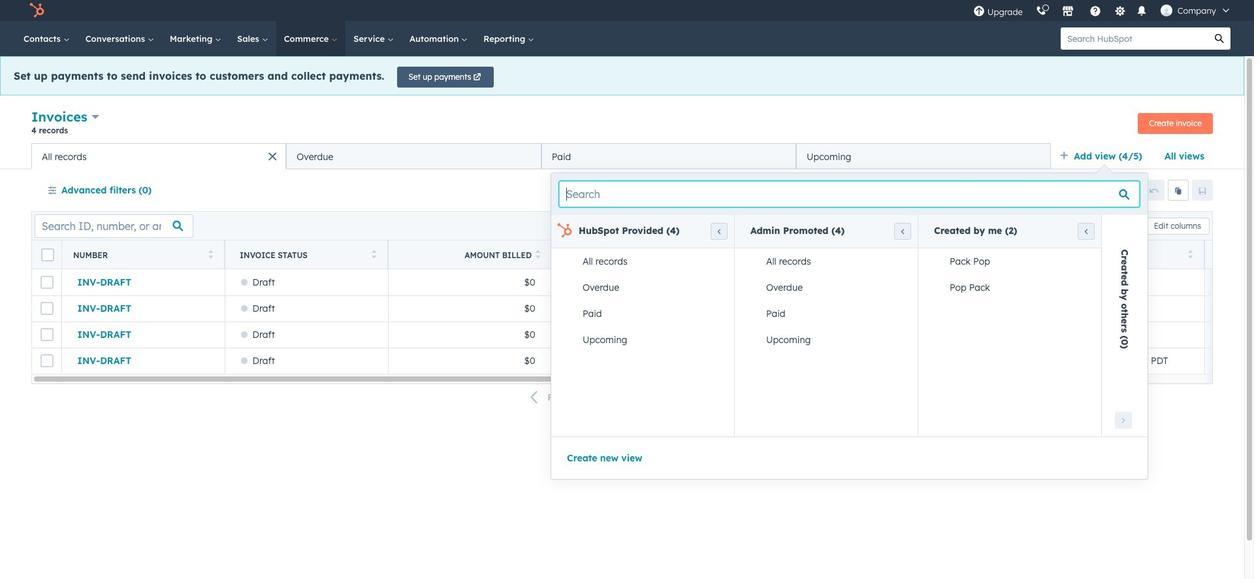 Task type: vqa. For each thing, say whether or not it's contained in the screenshot.
fourth Press to sort. icon
yes



Task type: locate. For each thing, give the bounding box(es) containing it.
banner
[[31, 107, 1214, 143]]

4 press to sort. element from the left
[[1188, 249, 1193, 260]]

3 press to sort. element from the left
[[536, 249, 541, 260]]

column header
[[715, 241, 879, 269], [878, 241, 1042, 269]]

press to sort. image
[[208, 249, 213, 258], [372, 249, 376, 258], [536, 249, 541, 258], [1188, 249, 1193, 258]]

4 press to sort. image from the left
[[1188, 249, 1193, 258]]

3 press to sort. image from the left
[[536, 249, 541, 258]]

1 press to sort. element from the left
[[208, 249, 213, 260]]

2 press to sort. image from the left
[[372, 249, 376, 258]]

press to sort. element
[[208, 249, 213, 260], [372, 249, 376, 260], [536, 249, 541, 260], [1188, 249, 1193, 260]]

jacob simon image
[[1161, 5, 1173, 16]]

1 press to sort. image from the left
[[208, 249, 213, 258]]

menu
[[967, 0, 1239, 21]]



Task type: describe. For each thing, give the bounding box(es) containing it.
Search search field
[[559, 181, 1140, 207]]

1 column header from the left
[[715, 241, 879, 269]]

press to sort. image for 4th the press to sort. "element"
[[1188, 249, 1193, 258]]

press to sort. image for fourth the press to sort. "element" from the right
[[208, 249, 213, 258]]

Search ID, number, or amount billed search field
[[35, 214, 193, 238]]

press to sort. image for 2nd the press to sort. "element" from right
[[536, 249, 541, 258]]

2 column header from the left
[[878, 241, 1042, 269]]

marketplaces image
[[1063, 6, 1074, 18]]

2 press to sort. element from the left
[[372, 249, 376, 260]]

Search HubSpot search field
[[1061, 27, 1209, 50]]

press to sort. image for third the press to sort. "element" from the right
[[372, 249, 376, 258]]



